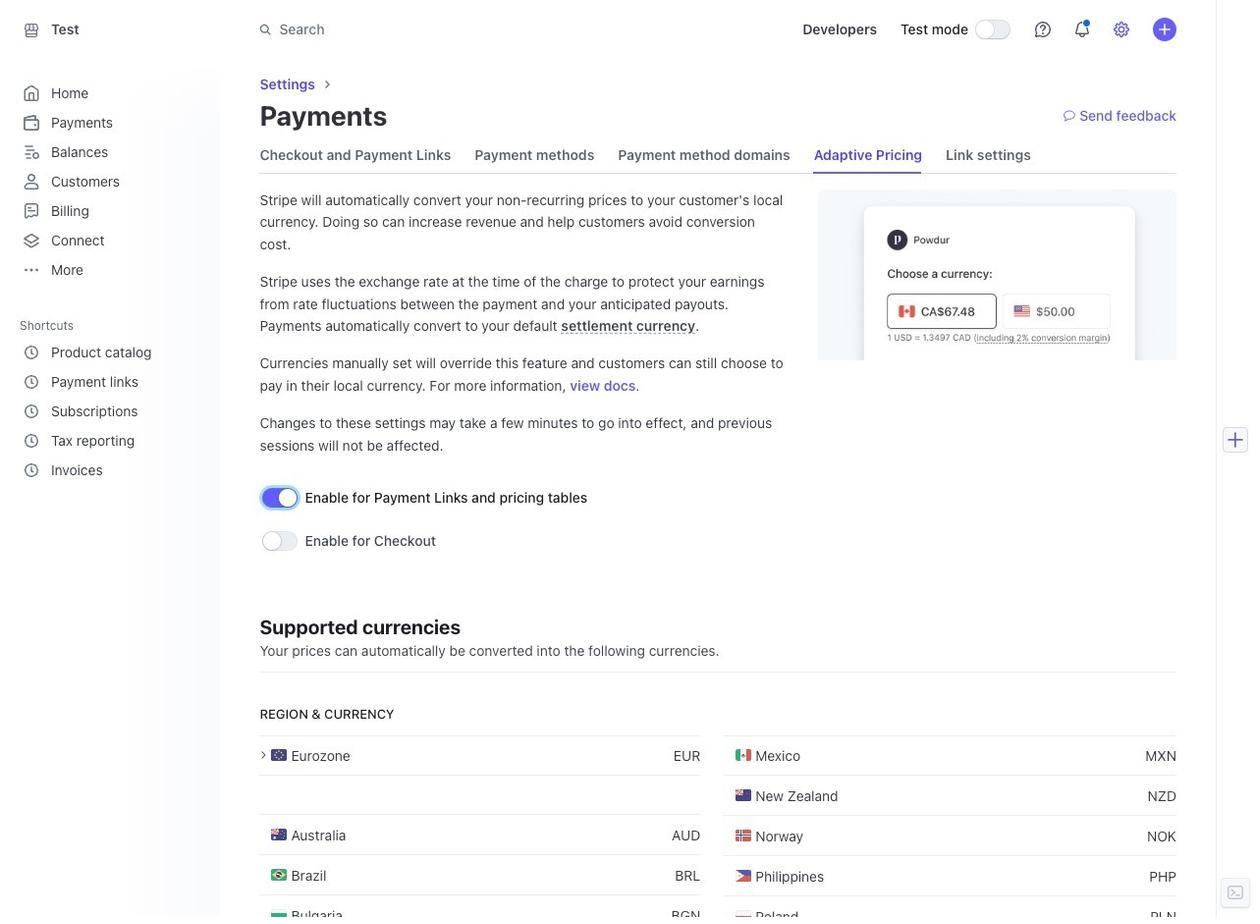 Task type: describe. For each thing, give the bounding box(es) containing it.
nz image
[[736, 788, 752, 804]]

notifications image
[[1074, 22, 1090, 37]]

bg image
[[272, 908, 287, 917]]

Search text field
[[248, 11, 771, 48]]

core navigation links element
[[20, 79, 201, 285]]

Test mode checkbox
[[976, 21, 1010, 38]]

no image
[[736, 828, 752, 844]]

1 shortcuts element from the top
[[20, 311, 205, 485]]



Task type: vqa. For each thing, say whether or not it's contained in the screenshot.
first Shortcuts element from the bottom of the page
yes



Task type: locate. For each thing, give the bounding box(es) containing it.
eu image
[[272, 748, 287, 764]]

settings image
[[1114, 22, 1129, 37]]

tab list
[[260, 137, 1031, 173]]

ph image
[[736, 869, 752, 884]]

pl image
[[736, 909, 752, 917]]

au image
[[272, 827, 287, 843]]

None search field
[[248, 11, 771, 48]]

shortcuts element
[[20, 311, 205, 485], [20, 338, 201, 485]]

mx image
[[736, 748, 752, 764]]

br image
[[272, 868, 287, 883]]

help image
[[1035, 22, 1051, 37]]

a customer in canada views a price localized from usd to cad image
[[818, 190, 1177, 360]]

2 shortcuts element from the top
[[20, 338, 201, 485]]



